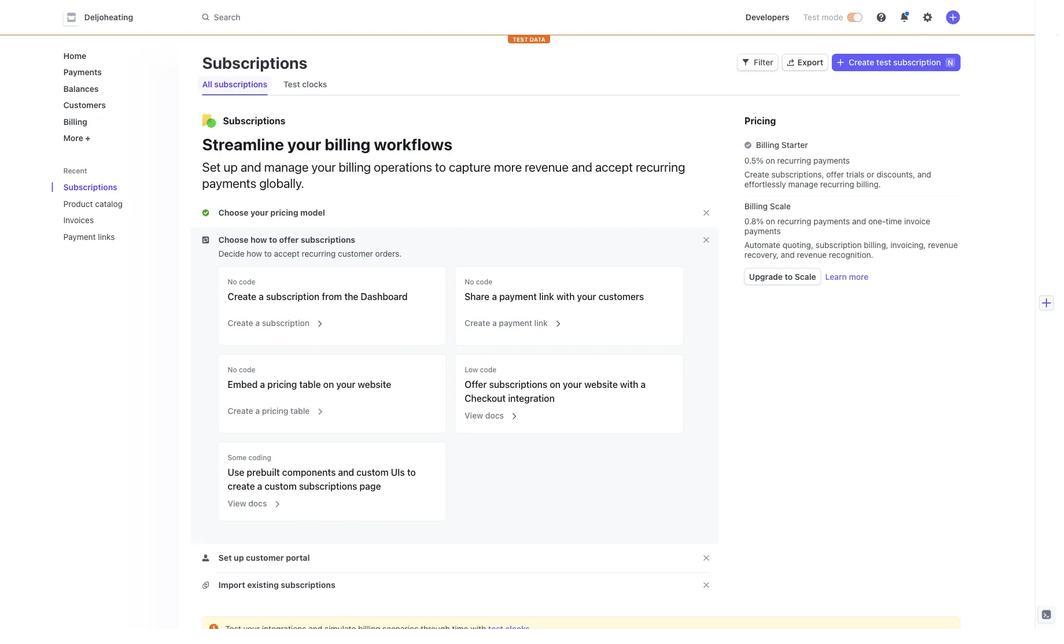 Task type: locate. For each thing, give the bounding box(es) containing it.
Search text field
[[195, 7, 522, 28]]

0 vertical spatial up
[[224, 159, 238, 174]]

customer up existing
[[246, 554, 284, 563]]

subscriptions up the "decide how to accept recurring customer orders."
[[301, 235, 356, 245]]

decide
[[219, 249, 245, 259]]

custom down prebuilt
[[265, 481, 297, 492]]

docs for create
[[248, 499, 267, 509]]

create
[[849, 58, 875, 67], [745, 170, 770, 179], [228, 291, 257, 302], [228, 319, 253, 328], [465, 319, 491, 328], [228, 407, 253, 416]]

test
[[804, 12, 820, 22], [284, 80, 300, 89]]

billing inside core navigation links 'element'
[[63, 117, 87, 126]]

1 vertical spatial payment
[[499, 319, 533, 328]]

recurring
[[778, 156, 812, 165], [636, 159, 686, 174], [821, 179, 855, 189], [778, 217, 812, 226], [302, 249, 336, 259]]

core navigation links element
[[59, 46, 170, 148]]

1 horizontal spatial custom
[[357, 467, 389, 478]]

0 vertical spatial accept
[[596, 159, 633, 174]]

view docs button down "offer"
[[458, 404, 519, 424]]

quoting,
[[783, 241, 814, 250]]

link inside button
[[535, 319, 548, 328]]

choose
[[219, 208, 249, 218], [219, 235, 249, 245]]

1 vertical spatial customer
[[246, 554, 284, 563]]

subscriptions inside dropdown button
[[281, 581, 336, 591]]

1 vertical spatial set
[[219, 554, 232, 563]]

0 horizontal spatial custom
[[265, 481, 297, 492]]

to inside "dropdown button"
[[269, 235, 277, 245]]

import
[[219, 581, 245, 591]]

no inside no code embed a pricing table on your website
[[228, 366, 237, 374]]

product catalog link
[[59, 195, 154, 213]]

1 vertical spatial with
[[621, 379, 639, 390]]

1 vertical spatial up
[[234, 554, 244, 563]]

1 horizontal spatial docs
[[486, 411, 504, 421]]

some coding use prebuilt components and custom uis to create a custom subscriptions page
[[228, 454, 416, 492]]

code inside no code embed a pricing table on your website
[[239, 366, 256, 374]]

0 horizontal spatial scale
[[770, 201, 791, 211]]

offer left trials
[[827, 170, 845, 179]]

subscriptions
[[202, 53, 308, 72], [223, 115, 286, 126], [63, 183, 117, 192]]

low code offer subscriptions on your website with a checkout integration
[[465, 366, 646, 404]]

how right decide
[[247, 249, 262, 259]]

customer
[[338, 249, 373, 259], [246, 554, 284, 563]]

a inside no code share a payment link with your customers
[[492, 291, 497, 302]]

table inside button
[[291, 407, 310, 416]]

create for create a subscription
[[228, 319, 253, 328]]

code inside low code offer subscriptions on your website with a checkout integration
[[480, 366, 497, 374]]

1 vertical spatial table
[[291, 407, 310, 416]]

subscription up learn
[[816, 241, 862, 250]]

choose how to offer subscriptions button
[[202, 234, 358, 246]]

0 vertical spatial how
[[251, 235, 267, 245]]

0 horizontal spatial website
[[358, 379, 392, 390]]

pricing down no code embed a pricing table on your website on the bottom of the page
[[262, 407, 289, 416]]

0 horizontal spatial revenue
[[525, 159, 569, 174]]

code for offer
[[480, 366, 497, 374]]

billing link
[[59, 112, 170, 131]]

import existing subscriptions
[[219, 581, 336, 591]]

billing for billing scale 0.8% on recurring payments and one-time invoice payments automate quoting, subscription billing, invoicing, revenue recovery, and revenue recognition.
[[745, 201, 768, 211]]

view down create
[[228, 499, 246, 509]]

subscriptions up product catalog
[[63, 183, 117, 192]]

0 horizontal spatial offer
[[279, 235, 299, 245]]

subscriptions up all subscriptions on the left of page
[[202, 53, 308, 72]]

no inside no code share a payment link with your customers
[[465, 278, 474, 286]]

choose inside choose how to offer subscriptions "dropdown button"
[[219, 235, 249, 245]]

0 horizontal spatial more
[[494, 159, 522, 174]]

pricing up create a pricing table button on the left of the page
[[268, 379, 297, 390]]

choose for choose how to offer subscriptions
[[219, 235, 249, 245]]

view for offer subscriptions on your website with a checkout integration
[[465, 411, 484, 421]]

billing inside billing scale 0.8% on recurring payments and one-time invoice payments automate quoting, subscription billing, invoicing, revenue recovery, and revenue recognition.
[[745, 201, 768, 211]]

upgrade to scale button
[[745, 269, 821, 285]]

1 vertical spatial more
[[850, 272, 869, 282]]

test for test mode
[[804, 12, 820, 22]]

test left clocks
[[284, 80, 300, 89]]

developers link
[[741, 8, 795, 27]]

set inside streamline your billing workflows set up and manage your billing operations to capture more revenue and accept recurring payments globally.
[[202, 159, 221, 174]]

view docs down checkout
[[465, 411, 504, 421]]

svg image
[[743, 59, 750, 66], [202, 210, 209, 217], [202, 237, 209, 244], [202, 582, 209, 589]]

billing,
[[865, 241, 889, 250]]

0 vertical spatial pricing
[[271, 208, 299, 218]]

1 vertical spatial manage
[[789, 179, 819, 189]]

more right capture
[[494, 159, 522, 174]]

1 vertical spatial pricing
[[268, 379, 297, 390]]

create a subscription
[[228, 319, 310, 328]]

code right low
[[480, 366, 497, 374]]

0 vertical spatial view docs button
[[458, 404, 519, 424]]

1 horizontal spatial view docs
[[465, 411, 504, 421]]

0 horizontal spatial view docs button
[[221, 492, 282, 512]]

a inside no code create a subscription from the dashboard
[[259, 291, 264, 302]]

1 horizontal spatial website
[[585, 379, 618, 390]]

payments up the automate
[[745, 226, 781, 236]]

a inside no code embed a pricing table on your website
[[260, 379, 265, 390]]

subscription up create a subscription button
[[266, 291, 320, 302]]

2 website from the left
[[585, 379, 618, 390]]

product catalog
[[63, 199, 123, 209]]

how inside "dropdown button"
[[251, 235, 267, 245]]

test left mode
[[804, 12, 820, 22]]

svg image
[[838, 59, 845, 66], [202, 555, 209, 562]]

scale left learn
[[795, 272, 817, 282]]

1 vertical spatial link
[[535, 319, 548, 328]]

create for create a payment link
[[465, 319, 491, 328]]

subscriptions
[[214, 80, 267, 89], [301, 235, 356, 245], [490, 379, 548, 390], [299, 481, 357, 492], [281, 581, 336, 591]]

table up create a pricing table button on the left of the page
[[300, 379, 321, 390]]

uis
[[391, 467, 405, 478]]

subscriptions down components
[[299, 481, 357, 492]]

1 vertical spatial view
[[228, 499, 246, 509]]

1 vertical spatial docs
[[248, 499, 267, 509]]

0 vertical spatial billing
[[63, 117, 87, 126]]

code up "share" on the top left
[[476, 278, 493, 286]]

1 choose from the top
[[219, 208, 249, 218]]

with inside low code offer subscriptions on your website with a checkout integration
[[621, 379, 639, 390]]

svg image for choose your pricing model
[[202, 210, 209, 217]]

0 horizontal spatial docs
[[248, 499, 267, 509]]

low
[[465, 366, 478, 374]]

how for decide
[[247, 249, 262, 259]]

svg image inside 'filter' popup button
[[743, 59, 750, 66]]

payments
[[814, 156, 850, 165], [202, 175, 257, 190], [814, 217, 851, 226], [745, 226, 781, 236]]

1 website from the left
[[358, 379, 392, 390]]

view down checkout
[[465, 411, 484, 421]]

payments inside 0.5% on recurring payments create subscriptions, offer trials or discounts, and effortlessly manage recurring billing.
[[814, 156, 850, 165]]

no for share a payment link with your customers
[[465, 278, 474, 286]]

0 vertical spatial view
[[465, 411, 484, 421]]

0 vertical spatial offer
[[827, 170, 845, 179]]

scale
[[770, 201, 791, 211], [795, 272, 817, 282]]

table down no code embed a pricing table on your website on the bottom of the page
[[291, 407, 310, 416]]

view docs for checkout
[[465, 411, 504, 421]]

no code embed a pricing table on your website
[[228, 366, 392, 390]]

1 horizontal spatial test
[[804, 12, 820, 22]]

0 horizontal spatial with
[[557, 291, 575, 302]]

more
[[63, 133, 83, 143]]

recurring inside streamline your billing workflows set up and manage your billing operations to capture more revenue and accept recurring payments globally.
[[636, 159, 686, 174]]

or
[[867, 170, 875, 179]]

billing up the 0.8%
[[745, 201, 768, 211]]

how down choose your pricing model "dropdown button"
[[251, 235, 267, 245]]

recovery,
[[745, 250, 779, 260]]

subscription inside no code create a subscription from the dashboard
[[266, 291, 320, 302]]

more right learn
[[850, 272, 869, 282]]

offer up the "decide how to accept recurring customer orders."
[[279, 235, 299, 245]]

scale inside billing scale 0.8% on recurring payments and one-time invoice payments automate quoting, subscription billing, invoicing, revenue recovery, and revenue recognition.
[[770, 201, 791, 211]]

all subscriptions tab
[[198, 74, 272, 95]]

capture
[[449, 159, 491, 174]]

0 horizontal spatial test
[[284, 80, 300, 89]]

0 vertical spatial set
[[202, 159, 221, 174]]

0.5%
[[745, 156, 764, 165]]

0 horizontal spatial view docs
[[228, 499, 267, 509]]

0 vertical spatial customer
[[338, 249, 373, 259]]

settings image
[[924, 13, 933, 22]]

view docs button down prebuilt
[[221, 492, 282, 512]]

payment inside no code share a payment link with your customers
[[500, 291, 537, 302]]

scale down effortlessly
[[770, 201, 791, 211]]

your
[[288, 135, 321, 154], [312, 159, 336, 174], [251, 208, 269, 218], [577, 291, 597, 302], [337, 379, 356, 390], [563, 379, 582, 390]]

a
[[259, 291, 264, 302], [492, 291, 497, 302], [255, 319, 260, 328], [493, 319, 497, 328], [260, 379, 265, 390], [641, 379, 646, 390], [255, 407, 260, 416], [257, 481, 262, 492]]

catalog
[[95, 199, 123, 209]]

no inside no code create a subscription from the dashboard
[[228, 278, 237, 286]]

0 vertical spatial subscriptions
[[202, 53, 308, 72]]

upgrade
[[750, 272, 783, 282]]

docs down checkout
[[486, 411, 504, 421]]

no up "share" on the top left
[[465, 278, 474, 286]]

set
[[202, 159, 221, 174], [219, 554, 232, 563]]

to right the uis
[[407, 467, 416, 478]]

2 vertical spatial pricing
[[262, 407, 289, 416]]

subscription down no code create a subscription from the dashboard
[[262, 319, 310, 328]]

pricing
[[271, 208, 299, 218], [268, 379, 297, 390], [262, 407, 289, 416]]

to
[[435, 159, 446, 174], [269, 235, 277, 245], [264, 249, 272, 259], [785, 272, 793, 282], [407, 467, 416, 478]]

0 horizontal spatial accept
[[274, 249, 300, 259]]

1 vertical spatial choose
[[219, 235, 249, 245]]

1 vertical spatial svg image
[[202, 555, 209, 562]]

balances
[[63, 84, 99, 93]]

svg image inside choose how to offer subscriptions "dropdown button"
[[202, 237, 209, 244]]

no up "embed"
[[228, 366, 237, 374]]

subscriptions,
[[772, 170, 825, 179]]

view docs
[[465, 411, 504, 421], [228, 499, 267, 509]]

code for share
[[476, 278, 493, 286]]

2 horizontal spatial revenue
[[929, 241, 959, 250]]

docs down create
[[248, 499, 267, 509]]

customer left orders.
[[338, 249, 373, 259]]

custom up page at bottom left
[[357, 467, 389, 478]]

pricing for table
[[262, 407, 289, 416]]

create for create a pricing table
[[228, 407, 253, 416]]

coding
[[249, 454, 271, 462]]

create inside 0.5% on recurring payments create subscriptions, offer trials or discounts, and effortlessly manage recurring billing.
[[745, 170, 770, 179]]

0 vertical spatial docs
[[486, 411, 504, 421]]

billing up 0.5%
[[757, 140, 780, 150]]

1 vertical spatial test
[[284, 80, 300, 89]]

1 horizontal spatial revenue
[[797, 250, 827, 260]]

set up customer portal
[[219, 554, 310, 563]]

1 vertical spatial subscriptions
[[223, 115, 286, 126]]

more inside streamline your billing workflows set up and manage your billing operations to capture more revenue and accept recurring payments globally.
[[494, 159, 522, 174]]

no
[[228, 278, 237, 286], [465, 278, 474, 286], [228, 366, 237, 374]]

1 horizontal spatial manage
[[789, 179, 819, 189]]

1 horizontal spatial accept
[[596, 159, 633, 174]]

tab list
[[198, 74, 961, 96]]

billing
[[325, 135, 371, 154], [339, 159, 371, 174]]

1 horizontal spatial view docs button
[[458, 404, 519, 424]]

how
[[251, 235, 267, 245], [247, 249, 262, 259]]

up inside dropdown button
[[234, 554, 244, 563]]

1 vertical spatial view docs button
[[221, 492, 282, 512]]

0 vertical spatial manage
[[264, 159, 309, 174]]

pricing inside button
[[262, 407, 289, 416]]

manage
[[264, 159, 309, 174], [789, 179, 819, 189]]

manage right effortlessly
[[789, 179, 819, 189]]

billing up more +
[[63, 117, 87, 126]]

link up create a payment link button
[[540, 291, 555, 302]]

0 vertical spatial link
[[540, 291, 555, 302]]

0 horizontal spatial manage
[[264, 159, 309, 174]]

1 horizontal spatial view
[[465, 411, 484, 421]]

subscription inside create a subscription button
[[262, 319, 310, 328]]

payments down streamline
[[202, 175, 257, 190]]

accept
[[596, 159, 633, 174], [274, 249, 300, 259]]

create test subscription
[[849, 58, 942, 67]]

code inside no code share a payment link with your customers
[[476, 278, 493, 286]]

svg image for import existing subscriptions
[[202, 582, 209, 589]]

search
[[214, 12, 241, 22]]

1 vertical spatial offer
[[279, 235, 299, 245]]

choose for choose your pricing model
[[219, 208, 249, 218]]

website inside no code embed a pricing table on your website
[[358, 379, 392, 390]]

1 horizontal spatial scale
[[795, 272, 817, 282]]

billing
[[63, 117, 87, 126], [757, 140, 780, 150], [745, 201, 768, 211]]

scale inside button
[[795, 272, 817, 282]]

2 choose from the top
[[219, 235, 249, 245]]

svg image inside import existing subscriptions dropdown button
[[202, 582, 209, 589]]

and
[[241, 159, 261, 174], [572, 159, 593, 174], [918, 170, 932, 179], [853, 217, 867, 226], [781, 250, 795, 260], [338, 467, 354, 478]]

1 vertical spatial billing
[[757, 140, 780, 150]]

data
[[530, 36, 546, 43]]

how for choose
[[251, 235, 267, 245]]

payment inside button
[[499, 319, 533, 328]]

code down decide
[[239, 278, 256, 286]]

0 vertical spatial table
[[300, 379, 321, 390]]

view docs down create
[[228, 499, 267, 509]]

0 vertical spatial scale
[[770, 201, 791, 211]]

to left capture
[[435, 159, 446, 174]]

to inside streamline your billing workflows set up and manage your billing operations to capture more revenue and accept recurring payments globally.
[[435, 159, 446, 174]]

test mode
[[804, 12, 844, 22]]

1 horizontal spatial more
[[850, 272, 869, 282]]

offer
[[827, 170, 845, 179], [279, 235, 299, 245]]

0 vertical spatial payment
[[500, 291, 537, 302]]

2 vertical spatial billing
[[745, 201, 768, 211]]

0 vertical spatial test
[[804, 12, 820, 22]]

payments link
[[59, 63, 170, 82]]

table inside no code embed a pricing table on your website
[[300, 379, 321, 390]]

0 horizontal spatial svg image
[[202, 555, 209, 562]]

0 vertical spatial svg image
[[838, 59, 845, 66]]

subscriptions up streamline
[[223, 115, 286, 126]]

all subscriptions link
[[198, 76, 272, 93]]

docs for checkout
[[486, 411, 504, 421]]

1 vertical spatial scale
[[795, 272, 817, 282]]

pricing up choose how to offer subscriptions
[[271, 208, 299, 218]]

on inside billing scale 0.8% on recurring payments and one-time invoice payments automate quoting, subscription billing, invoicing, revenue recovery, and revenue recognition.
[[766, 217, 776, 226]]

test clocks link
[[279, 76, 332, 93]]

choose your pricing model
[[219, 208, 325, 218]]

0 vertical spatial view docs
[[465, 411, 504, 421]]

pricing inside "dropdown button"
[[271, 208, 299, 218]]

to down choose your pricing model
[[269, 235, 277, 245]]

link down no code share a payment link with your customers
[[535, 319, 548, 328]]

subscriptions right all
[[214, 80, 267, 89]]

up
[[224, 159, 238, 174], [234, 554, 244, 563]]

code up "embed"
[[239, 366, 256, 374]]

svg image inside choose your pricing model "dropdown button"
[[202, 210, 209, 217]]

payment up create a payment link button
[[500, 291, 537, 302]]

1 vertical spatial view docs
[[228, 499, 267, 509]]

choose inside choose your pricing model "dropdown button"
[[219, 208, 249, 218]]

to inside some coding use prebuilt components and custom uis to create a custom subscriptions page
[[407, 467, 416, 478]]

on inside low code offer subscriptions on your website with a checkout integration
[[550, 379, 561, 390]]

set down streamline
[[202, 159, 221, 174]]

0 vertical spatial custom
[[357, 467, 389, 478]]

code for embed
[[239, 366, 256, 374]]

1 horizontal spatial with
[[621, 379, 639, 390]]

0 vertical spatial choose
[[219, 208, 249, 218]]

payments up trials
[[814, 156, 850, 165]]

0 vertical spatial more
[[494, 159, 522, 174]]

docs
[[486, 411, 504, 421], [248, 499, 267, 509]]

set up import
[[219, 554, 232, 563]]

and inside 0.5% on recurring payments create subscriptions, offer trials or discounts, and effortlessly manage recurring billing.
[[918, 170, 932, 179]]

manage up globally.
[[264, 159, 309, 174]]

recent navigation links element
[[52, 162, 179, 246]]

product
[[63, 199, 93, 209]]

up up import
[[234, 554, 244, 563]]

clocks
[[302, 80, 327, 89]]

0 horizontal spatial view
[[228, 499, 246, 509]]

subscriptions up integration
[[490, 379, 548, 390]]

payment down no code share a payment link with your customers
[[499, 319, 533, 328]]

1 vertical spatial how
[[247, 249, 262, 259]]

svg image for choose how to offer subscriptions
[[202, 237, 209, 244]]

export
[[798, 58, 824, 67]]

website
[[358, 379, 392, 390], [585, 379, 618, 390]]

1 horizontal spatial svg image
[[838, 59, 845, 66]]

no down decide
[[228, 278, 237, 286]]

manage inside 0.5% on recurring payments create subscriptions, offer trials or discounts, and effortlessly manage recurring billing.
[[789, 179, 819, 189]]

recent
[[63, 167, 87, 175]]

1 vertical spatial accept
[[274, 249, 300, 259]]

billing for billing
[[63, 117, 87, 126]]

subscription
[[894, 58, 942, 67], [816, 241, 862, 250], [266, 291, 320, 302], [262, 319, 310, 328]]

subscription right test
[[894, 58, 942, 67]]

0 horizontal spatial customer
[[246, 554, 284, 563]]

1 horizontal spatial offer
[[827, 170, 845, 179]]

code inside no code create a subscription from the dashboard
[[239, 278, 256, 286]]

test inside tab list
[[284, 80, 300, 89]]

0 vertical spatial with
[[557, 291, 575, 302]]

all subscriptions
[[202, 80, 267, 89]]

no for embed a pricing table on your website
[[228, 366, 237, 374]]

link
[[540, 291, 555, 302], [535, 319, 548, 328]]

2 vertical spatial subscriptions
[[63, 183, 117, 192]]

to right upgrade
[[785, 272, 793, 282]]

up down streamline
[[224, 159, 238, 174]]

subscriptions down portal
[[281, 581, 336, 591]]



Task type: vqa. For each thing, say whether or not it's contained in the screenshot.


Task type: describe. For each thing, give the bounding box(es) containing it.
filter button
[[738, 54, 778, 71]]

customers link
[[59, 96, 170, 115]]

streamline your billing workflows set up and manage your billing operations to capture more revenue and accept recurring payments globally.
[[202, 135, 686, 190]]

billing for billing starter
[[757, 140, 780, 150]]

some
[[228, 454, 247, 462]]

choose how to offer subscriptions
[[219, 235, 356, 245]]

to down choose how to offer subscriptions "dropdown button"
[[264, 249, 272, 259]]

more inside learn more link
[[850, 272, 869, 282]]

portal
[[286, 554, 310, 563]]

pricing
[[745, 115, 777, 126]]

code for create
[[239, 278, 256, 286]]

create for create test subscription
[[849, 58, 875, 67]]

svg image for filter
[[743, 59, 750, 66]]

help image
[[877, 13, 887, 22]]

notifications image
[[901, 13, 910, 22]]

integration
[[508, 393, 555, 404]]

your inside low code offer subscriptions on your website with a checkout integration
[[563, 379, 582, 390]]

payments up recognition.
[[814, 217, 851, 226]]

subscriptions link
[[59, 178, 154, 197]]

home
[[63, 51, 86, 60]]

links
[[98, 232, 115, 242]]

recent element
[[52, 178, 179, 246]]

the
[[345, 291, 359, 302]]

checkout
[[465, 393, 506, 404]]

manage inside streamline your billing workflows set up and manage your billing operations to capture more revenue and accept recurring payments globally.
[[264, 159, 309, 174]]

tab list containing all subscriptions
[[198, 74, 961, 96]]

0 vertical spatial billing
[[325, 135, 371, 154]]

1 vertical spatial custom
[[265, 481, 297, 492]]

orders.
[[376, 249, 402, 259]]

up inside streamline your billing workflows set up and manage your billing operations to capture more revenue and accept recurring payments globally.
[[224, 159, 238, 174]]

home link
[[59, 46, 170, 65]]

offer inside 0.5% on recurring payments create subscriptions, offer trials or discounts, and effortlessly manage recurring billing.
[[827, 170, 845, 179]]

more +
[[63, 133, 91, 143]]

1 horizontal spatial customer
[[338, 249, 373, 259]]

trials
[[847, 170, 865, 179]]

upgrade to scale
[[750, 272, 817, 282]]

set inside "set up customer portal" dropdown button
[[219, 554, 232, 563]]

streamline
[[202, 135, 284, 154]]

view docs for create
[[228, 499, 267, 509]]

to inside button
[[785, 272, 793, 282]]

test data
[[513, 36, 546, 43]]

create
[[228, 481, 255, 492]]

1 vertical spatial billing
[[339, 159, 371, 174]]

deljoheating
[[84, 12, 133, 22]]

test
[[877, 58, 892, 67]]

pricing for model
[[271, 208, 299, 218]]

Search search field
[[195, 7, 522, 28]]

create a payment link
[[465, 319, 548, 328]]

invoices link
[[59, 211, 154, 230]]

invoices
[[63, 216, 94, 225]]

subscriptions inside tab
[[214, 80, 267, 89]]

from
[[322, 291, 342, 302]]

learn more link
[[826, 271, 869, 283]]

svg image inside "set up customer portal" dropdown button
[[202, 555, 209, 562]]

payments inside streamline your billing workflows set up and manage your billing operations to capture more revenue and accept recurring payments globally.
[[202, 175, 257, 190]]

operations
[[374, 159, 433, 174]]

offer inside "dropdown button"
[[279, 235, 299, 245]]

create a subscription button
[[221, 311, 324, 332]]

subscriptions inside "dropdown button"
[[301, 235, 356, 245]]

0.5% on recurring payments create subscriptions, offer trials or discounts, and effortlessly manage recurring billing.
[[745, 156, 932, 189]]

developers
[[746, 12, 790, 22]]

+
[[85, 133, 91, 143]]

all
[[202, 80, 212, 89]]

accept inside streamline your billing workflows set up and manage your billing operations to capture more revenue and accept recurring payments globally.
[[596, 159, 633, 174]]

workflows
[[374, 135, 453, 154]]

subscriptions inside some coding use prebuilt components and custom uis to create a custom subscriptions page
[[299, 481, 357, 492]]

test clocks
[[284, 80, 327, 89]]

starter
[[782, 140, 809, 150]]

page
[[360, 481, 381, 492]]

view for use prebuilt components and custom uis to create a custom subscriptions page
[[228, 499, 246, 509]]

on inside no code embed a pricing table on your website
[[323, 379, 334, 390]]

choose your pricing model button
[[202, 207, 328, 219]]

existing
[[247, 581, 279, 591]]

prebuilt
[[247, 467, 280, 478]]

n
[[949, 58, 954, 67]]

components
[[282, 467, 336, 478]]

set up customer portal button
[[202, 553, 312, 564]]

discounts,
[[877, 170, 916, 179]]

no code create a subscription from the dashboard
[[228, 278, 408, 302]]

create inside no code create a subscription from the dashboard
[[228, 291, 257, 302]]

customer inside dropdown button
[[246, 554, 284, 563]]

link inside no code share a payment link with your customers
[[540, 291, 555, 302]]

invoice
[[905, 217, 931, 226]]

view docs button for create
[[221, 492, 282, 512]]

filter
[[754, 58, 774, 67]]

subscription inside billing scale 0.8% on recurring payments and one-time invoice payments automate quoting, subscription billing, invoicing, revenue recovery, and revenue recognition.
[[816, 241, 862, 250]]

learn
[[826, 272, 847, 282]]

your inside "dropdown button"
[[251, 208, 269, 218]]

dashboard
[[361, 291, 408, 302]]

subscriptions inside low code offer subscriptions on your website with a checkout integration
[[490, 379, 548, 390]]

no for create a subscription from the dashboard
[[228, 278, 237, 286]]

customers
[[63, 100, 106, 110]]

deljoheating button
[[63, 9, 145, 25]]

a inside low code offer subscriptions on your website with a checkout integration
[[641, 379, 646, 390]]

view docs button for checkout
[[458, 404, 519, 424]]

recurring inside billing scale 0.8% on recurring payments and one-time invoice payments automate quoting, subscription billing, invoicing, revenue recovery, and revenue recognition.
[[778, 217, 812, 226]]

create a pricing table button
[[221, 399, 324, 420]]

billing.
[[857, 179, 882, 189]]

decide how to accept recurring customer orders.
[[219, 249, 402, 259]]

subscriptions inside the recent element
[[63, 183, 117, 192]]

payment links link
[[59, 228, 154, 246]]

create a pricing table
[[228, 407, 310, 416]]

no code share a payment link with your customers
[[465, 278, 644, 302]]

model
[[301, 208, 325, 218]]

your inside no code share a payment link with your customers
[[577, 291, 597, 302]]

create a payment link button
[[458, 311, 563, 332]]

customers
[[599, 291, 644, 302]]

billing scale 0.8% on recurring payments and one-time invoice payments automate quoting, subscription billing, invoicing, revenue recovery, and revenue recognition.
[[745, 201, 959, 260]]

automate
[[745, 241, 781, 250]]

test
[[513, 36, 528, 43]]

invoicing,
[[891, 241, 927, 250]]

revenue inside streamline your billing workflows set up and manage your billing operations to capture more revenue and accept recurring payments globally.
[[525, 159, 569, 174]]

test for test clocks
[[284, 80, 300, 89]]

a inside some coding use prebuilt components and custom uis to create a custom subscriptions page
[[257, 481, 262, 492]]

your inside no code embed a pricing table on your website
[[337, 379, 356, 390]]

balances link
[[59, 79, 170, 98]]

website inside low code offer subscriptions on your website with a checkout integration
[[585, 379, 618, 390]]

and inside some coding use prebuilt components and custom uis to create a custom subscriptions page
[[338, 467, 354, 478]]

payment
[[63, 232, 96, 242]]

offer
[[465, 379, 487, 390]]

0.8%
[[745, 217, 764, 226]]

learn more
[[826, 272, 869, 282]]

payments
[[63, 67, 102, 77]]

globally.
[[260, 175, 304, 190]]

on inside 0.5% on recurring payments create subscriptions, offer trials or discounts, and effortlessly manage recurring billing.
[[766, 156, 776, 165]]

with inside no code share a payment link with your customers
[[557, 291, 575, 302]]

pricing inside no code embed a pricing table on your website
[[268, 379, 297, 390]]

payment links
[[63, 232, 115, 242]]

time
[[886, 217, 903, 226]]

billing starter
[[757, 140, 809, 150]]



